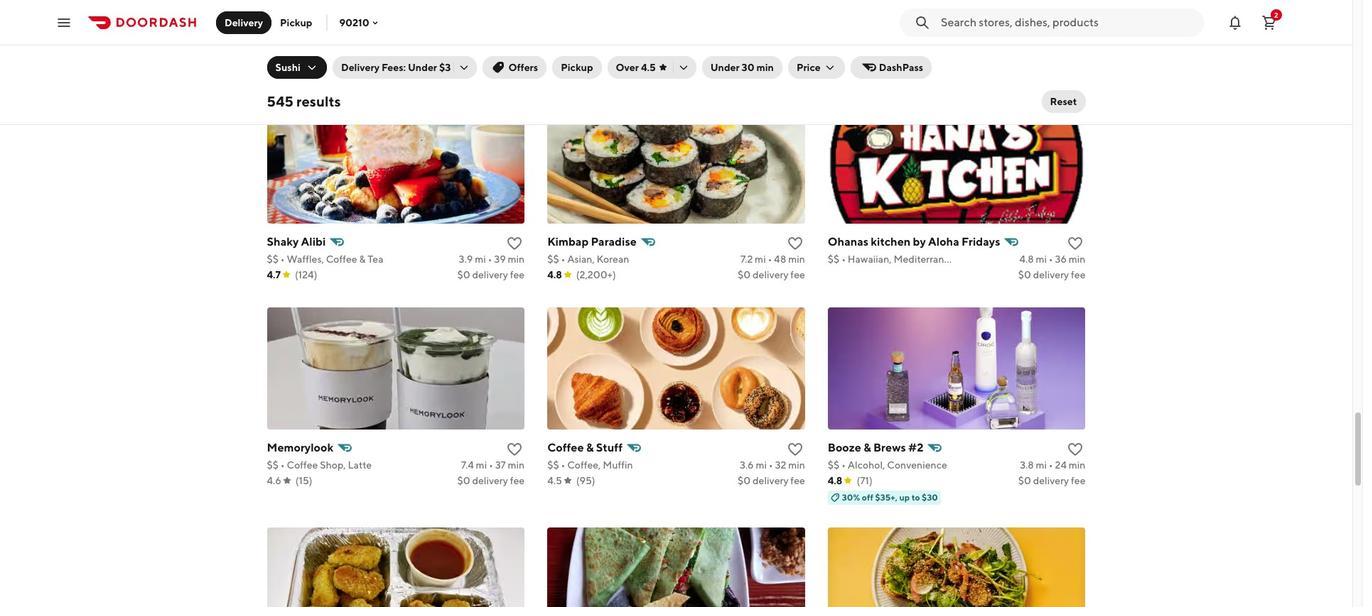 Task type: locate. For each thing, give the bounding box(es) containing it.
4.8 down 'kimbap' on the top left of page
[[547, 269, 562, 280]]

delivery left fees:
[[341, 62, 380, 73]]

• left 48
[[768, 253, 772, 265]]

$30
[[641, 66, 658, 77], [922, 492, 938, 503]]

24
[[1055, 460, 1067, 471]]

1 horizontal spatial $35+,
[[875, 492, 897, 503]]

1 vertical spatial $30
[[922, 492, 938, 503]]

mi for shaky
[[475, 253, 486, 265]]

0 horizontal spatial 30% off $35+, up to $30
[[562, 66, 658, 77]]

delivery down 4.8 mi • 36 min
[[1033, 269, 1069, 280]]

0 vertical spatial delivery
[[225, 17, 263, 28]]

kitchen
[[871, 235, 911, 248]]

pickup button
[[272, 11, 321, 34], [552, 56, 602, 79]]

3.9
[[459, 253, 473, 265]]

fridays
[[962, 235, 1000, 248]]

click to add this store to your saved list image up 4.0 mi • 52 min
[[1067, 15, 1084, 32]]

1 vertical spatial delivery
[[341, 62, 380, 73]]

4.5 inside button
[[641, 62, 656, 73]]

delivery down 3.6 mi • 32 min
[[753, 475, 789, 487]]

mi right 3.8
[[1036, 460, 1047, 471]]

over 4.5
[[616, 62, 656, 73]]

delivery down 2.4 mi • 32 min
[[472, 49, 508, 60]]

$$ • coffee, muffin
[[547, 460, 633, 471]]

shaky
[[267, 235, 299, 248]]

$$ • coffee shop, latte
[[267, 460, 372, 471]]

off down (71)
[[862, 492, 873, 503]]

mi left the 36
[[1036, 253, 1047, 265]]

1 vertical spatial 4.7
[[267, 269, 281, 280]]

min right the 33
[[788, 33, 805, 45]]

snacks
[[319, 33, 350, 45]]

4.7
[[547, 49, 561, 60], [267, 269, 281, 280]]

1 horizontal spatial 4.7
[[547, 49, 561, 60]]

off
[[581, 66, 593, 77], [862, 492, 873, 503]]

7.4
[[461, 460, 474, 471]]

delivery down 3.9 mi • 39 min
[[472, 269, 508, 280]]

min for coffee
[[788, 460, 805, 471]]

up down wine
[[619, 66, 629, 77]]

1 horizontal spatial off
[[862, 492, 873, 503]]

min up offers button
[[508, 33, 525, 45]]

1 horizontal spatial under
[[710, 62, 740, 73]]

pickup for the rightmost pickup button
[[561, 62, 593, 73]]

1 vertical spatial pickup
[[561, 62, 593, 73]]

• down shaky
[[281, 253, 285, 265]]

0 vertical spatial 4.8
[[1019, 253, 1034, 265]]

1 horizontal spatial delivery
[[341, 62, 380, 73]]

$$ for kimbap
[[547, 253, 559, 265]]

1 vertical spatial up
[[899, 492, 910, 503]]

0 horizontal spatial $30
[[641, 66, 658, 77]]

fee for beverly hills market
[[510, 49, 525, 60]]

&
[[621, 33, 627, 45], [359, 253, 366, 265], [586, 441, 594, 455], [864, 441, 871, 455]]

min right the 36
[[1069, 253, 1086, 265]]

$​0 down 7.4
[[457, 475, 470, 487]]

$$ • waffles, coffee & tea
[[267, 253, 383, 265]]

paradise
[[591, 235, 637, 248]]

delivery
[[472, 49, 508, 60], [753, 49, 789, 60], [472, 269, 508, 280], [753, 269, 789, 280], [1033, 269, 1069, 280], [472, 475, 508, 487], [753, 475, 789, 487], [1033, 475, 1069, 487]]

delivery down 7.4 mi • 37 min
[[472, 475, 508, 487]]

0 vertical spatial 4.5
[[641, 62, 656, 73]]

(124)
[[295, 269, 317, 280]]

$$ for coffee
[[547, 460, 559, 471]]

0 horizontal spatial off
[[581, 66, 593, 77]]

0 horizontal spatial 4.7
[[267, 269, 281, 280]]

• left beer,
[[561, 33, 565, 45]]

under
[[408, 62, 437, 73], [710, 62, 740, 73]]

$​0 for shaky alibi
[[457, 269, 470, 280]]

1 horizontal spatial to
[[912, 492, 920, 503]]

$$ • beer,  wine & spirits
[[547, 33, 658, 45]]

1 horizontal spatial up
[[899, 492, 910, 503]]

fee down 3.8 mi • 24 min
[[1071, 475, 1086, 487]]

1 horizontal spatial 4.5
[[641, 62, 656, 73]]

1 vertical spatial $35+,
[[875, 492, 897, 503]]

39
[[494, 253, 506, 265]]

$30 down convenience
[[922, 492, 938, 503]]

& right wine
[[621, 33, 627, 45]]

delivery down 7.2 mi • 48 min
[[753, 269, 789, 280]]

0 vertical spatial to
[[631, 66, 640, 77]]

1 horizontal spatial 32
[[775, 460, 786, 471]]

$​0 up under 30 min
[[738, 49, 751, 60]]

to
[[631, 66, 640, 77], [912, 492, 920, 503]]

to down spirits
[[631, 66, 640, 77]]

click to add this store to your saved list image for coffee & stuff
[[787, 441, 804, 458]]

$$
[[547, 33, 559, 45], [828, 33, 840, 45], [267, 253, 279, 265], [547, 253, 559, 265], [828, 253, 840, 265], [267, 460, 279, 471], [547, 460, 559, 471], [828, 460, 840, 471]]

mi right 3.9
[[475, 253, 486, 265]]

up down convenience
[[899, 492, 910, 503]]

0 horizontal spatial 4.8
[[547, 269, 562, 280]]

(2,200+)
[[576, 269, 616, 280]]

coffee left tea
[[326, 253, 357, 265]]

$$ down shaky
[[267, 253, 279, 265]]

545
[[267, 93, 293, 109]]

min inside button
[[756, 62, 774, 73]]

$$ • hawaiian, mediterranean
[[828, 253, 961, 265]]

$$ up 4.2
[[828, 33, 840, 45]]

30
[[742, 62, 754, 73]]

min right 48
[[788, 253, 805, 265]]

0 horizontal spatial pickup
[[280, 17, 312, 28]]

$$ for shaky
[[267, 253, 279, 265]]

1 vertical spatial 30%
[[842, 492, 860, 503]]

min right the "52"
[[1069, 33, 1086, 45]]

min for beverly
[[508, 33, 525, 45]]

3.9 mi • 39 min
[[459, 253, 525, 265]]

wine
[[594, 33, 619, 45]]

4.2
[[828, 49, 842, 60]]

mi for kimbap
[[755, 253, 766, 265]]

click to add this store to your saved list image for the vegan breakfast
[[1067, 15, 1084, 32]]

$​0 delivery fee down 3.8 mi • 24 min
[[1018, 475, 1086, 487]]

click to add this store to your saved list image up 3.8 mi • 24 min
[[1067, 441, 1084, 458]]

$​0 down 2.4
[[457, 49, 470, 60]]

delivery inside button
[[225, 17, 263, 28]]

0 vertical spatial 4.7
[[547, 49, 561, 60]]

0 vertical spatial 32
[[494, 33, 506, 45]]

4.5 right 'over'
[[641, 62, 656, 73]]

$​0 delivery fee down 7.4 mi • 37 min
[[457, 475, 525, 487]]

2 under from the left
[[710, 62, 740, 73]]

2 horizontal spatial 4.8
[[1019, 253, 1034, 265]]

4.7 for (154)
[[547, 49, 561, 60]]

$​0 for kimbap paradise
[[738, 269, 751, 280]]

$​0 delivery fee down 3.9 mi • 39 min
[[457, 269, 525, 280]]

30% off $35+, up to $30
[[562, 66, 658, 77], [842, 492, 938, 503]]

2 horizontal spatial coffee
[[547, 441, 584, 455]]

booze & brews #2
[[828, 441, 924, 455]]

2 vertical spatial 4.8
[[828, 475, 842, 487]]

4.8 for kimbap paradise
[[547, 269, 562, 280]]

1 horizontal spatial $30
[[922, 492, 938, 503]]

coffee
[[326, 253, 357, 265], [547, 441, 584, 455], [287, 460, 318, 471]]

click to add this store to your saved list image
[[506, 235, 523, 252]]

$35+, down (154)
[[595, 66, 617, 77]]

fee down 3.9 mi • 39 min
[[510, 269, 525, 280]]

mi right 7.2
[[755, 253, 766, 265]]

under left 30
[[710, 62, 740, 73]]

fee
[[510, 49, 525, 60], [791, 49, 805, 60], [510, 269, 525, 280], [791, 269, 805, 280], [1071, 269, 1086, 280], [510, 475, 525, 487], [791, 475, 805, 487], [1071, 475, 1086, 487]]

4.5
[[641, 62, 656, 73], [547, 475, 562, 487]]

min right 3.6
[[788, 460, 805, 471]]

• left the "52"
[[1049, 33, 1053, 45]]

• left 37
[[489, 460, 493, 471]]

0 vertical spatial pickup
[[280, 17, 312, 28]]

2.4 mi • 32 min
[[459, 33, 525, 45]]

price
[[797, 62, 821, 73]]

delivery down 3.8 mi • 24 min
[[1033, 475, 1069, 487]]

$​0 delivery fee down 3.6 mi • 32 min
[[738, 475, 805, 487]]

under 30 min
[[710, 62, 774, 73]]

click to add this store to your saved list image
[[1067, 15, 1084, 32], [787, 235, 804, 252], [1067, 235, 1084, 252], [506, 441, 523, 458], [787, 441, 804, 458], [1067, 441, 1084, 458]]

37
[[495, 460, 506, 471]]

1.9
[[742, 33, 754, 45]]

1 horizontal spatial coffee
[[326, 253, 357, 265]]

$35+, down $$ • alcohol, convenience
[[875, 492, 897, 503]]

min down click to add this store to your saved list image
[[508, 253, 525, 265]]

pickup up persian,
[[280, 17, 312, 28]]

$​0 down 3.8
[[1018, 475, 1031, 487]]

$​0 delivery fee down 7.2 mi • 48 min
[[738, 269, 805, 280]]

delivery left the beverly
[[225, 17, 263, 28]]

offers button
[[483, 56, 547, 79]]

$​0 delivery fee down 2.4 mi • 32 min
[[457, 49, 525, 60]]

1 horizontal spatial 30% off $35+, up to $30
[[842, 492, 938, 503]]

1 vertical spatial 4.8
[[547, 269, 562, 280]]

click to add this store to your saved list image up 4.8 mi • 36 min
[[1067, 235, 1084, 252]]

0 horizontal spatial 32
[[494, 33, 506, 45]]

& up $$ • coffee, muffin on the bottom left
[[586, 441, 594, 455]]

$$ left coffee,
[[547, 460, 559, 471]]

click to add this store to your saved list image up 7.4 mi • 37 min
[[506, 441, 523, 458]]

min right the 24
[[1069, 460, 1086, 471]]

$3
[[439, 62, 451, 73]]

• left the 36
[[1049, 253, 1053, 265]]

32 for coffee & stuff
[[775, 460, 786, 471]]

$​0 down 3.6
[[738, 475, 751, 487]]

1 vertical spatial off
[[862, 492, 873, 503]]

0 vertical spatial 30%
[[562, 66, 580, 77]]

$$ for the
[[828, 33, 840, 45]]

min
[[508, 33, 525, 45], [788, 33, 805, 45], [1069, 33, 1086, 45], [756, 62, 774, 73], [508, 253, 525, 265], [788, 253, 805, 265], [1069, 253, 1086, 265], [508, 460, 525, 471], [788, 460, 805, 471], [1069, 460, 1086, 471]]

mi right 4.0
[[1036, 33, 1047, 45]]

$$ down ohanas
[[828, 253, 840, 265]]

$​0
[[457, 49, 470, 60], [738, 49, 751, 60], [457, 269, 470, 280], [738, 269, 751, 280], [1018, 269, 1031, 280], [457, 475, 470, 487], [738, 475, 751, 487], [1018, 475, 1031, 487]]

0 horizontal spatial under
[[408, 62, 437, 73]]

2 button
[[1255, 8, 1283, 37]]

1 vertical spatial 4.5
[[547, 475, 562, 487]]

notification bell image
[[1227, 14, 1244, 31]]

$30 right 'over'
[[641, 66, 658, 77]]

min right 37
[[508, 460, 525, 471]]

7.2 mi • 48 min
[[740, 253, 805, 265]]

33
[[775, 33, 786, 45]]

Store search: begin typing to search for stores available on DoorDash text field
[[941, 15, 1195, 30]]

$$ down 'kimbap' on the top left of page
[[547, 253, 559, 265]]

min right 30
[[756, 62, 774, 73]]

1 vertical spatial to
[[912, 492, 920, 503]]

$$ left beer,
[[547, 33, 559, 45]]

hills
[[309, 15, 333, 28]]

1 horizontal spatial 4.8
[[828, 475, 842, 487]]

mi right 2.4
[[475, 33, 486, 45]]

0 horizontal spatial delivery
[[225, 17, 263, 28]]

0 vertical spatial up
[[619, 66, 629, 77]]

0 vertical spatial $30
[[641, 66, 658, 77]]

0 horizontal spatial 30%
[[562, 66, 580, 77]]

the vegan breakfast
[[828, 15, 937, 28]]

$$ up the 4.6
[[267, 460, 279, 471]]

32 up offers button
[[494, 33, 506, 45]]

30% down (154)
[[562, 66, 580, 77]]

• left the 24
[[1049, 460, 1053, 471]]

3.6 mi • 32 min
[[740, 460, 805, 471]]

4.0 mi • 52 min
[[1018, 33, 1086, 45]]

$$ • alcohol, convenience
[[828, 460, 947, 471]]

0 vertical spatial pickup button
[[272, 11, 321, 34]]

$35+,
[[595, 66, 617, 77], [875, 492, 897, 503]]

30% down (71)
[[842, 492, 860, 503]]

1 horizontal spatial pickup
[[561, 62, 593, 73]]

0 horizontal spatial coffee
[[287, 460, 318, 471]]

1 vertical spatial 32
[[775, 460, 786, 471]]

30% off $35+, up to $30 down (71)
[[842, 492, 938, 503]]

32 right 3.6
[[775, 460, 786, 471]]

under inside button
[[710, 62, 740, 73]]

fee for booze & brews #2
[[1071, 475, 1086, 487]]

30% off $35+, up to $30 down (154)
[[562, 66, 658, 77]]

1 vertical spatial coffee
[[547, 441, 584, 455]]

90210 button
[[339, 17, 381, 28]]

4.7 left (124)
[[267, 269, 281, 280]]

alcohol,
[[848, 460, 885, 471]]

delivery for delivery
[[225, 17, 263, 28]]

$$ down booze
[[828, 460, 840, 471]]

0 vertical spatial $35+,
[[595, 66, 617, 77]]

spirits
[[629, 33, 658, 45]]

$​0 for booze & brews #2
[[1018, 475, 1031, 487]]

under left $3
[[408, 62, 437, 73]]

click to add this store to your saved list image up 3.6 mi • 32 min
[[787, 441, 804, 458]]

$$ for booze
[[828, 460, 840, 471]]

mi right 3.6
[[756, 460, 767, 471]]

0 vertical spatial coffee
[[326, 253, 357, 265]]

coffee up coffee,
[[547, 441, 584, 455]]

0 horizontal spatial $35+,
[[595, 66, 617, 77]]

memorylook
[[267, 441, 333, 455]]

1 vertical spatial pickup button
[[552, 56, 602, 79]]

up
[[619, 66, 629, 77], [899, 492, 910, 503]]

0 horizontal spatial to
[[631, 66, 640, 77]]

pickup
[[280, 17, 312, 28], [561, 62, 593, 73]]

4.5 left (95)
[[547, 475, 562, 487]]

muffin
[[603, 460, 633, 471]]



Task type: describe. For each thing, give the bounding box(es) containing it.
ohanas
[[828, 235, 869, 248]]

(154)
[[575, 49, 599, 60]]

results
[[296, 93, 341, 109]]

7.4 mi • 37 min
[[461, 460, 525, 471]]

delivery for memorylook
[[472, 475, 508, 487]]

click to add this store to your saved list image for booze & brews #2
[[1067, 441, 1084, 458]]

52
[[1055, 33, 1067, 45]]

shaky alibi
[[267, 235, 326, 248]]

vegan
[[850, 15, 884, 28]]

#2
[[908, 441, 924, 455]]

mi for coffee
[[756, 460, 767, 471]]

1.9 mi • 33 min
[[742, 33, 805, 45]]

$​0 for beverly hills market
[[457, 49, 470, 60]]

mi for booze
[[1036, 460, 1047, 471]]

asian,
[[567, 253, 595, 265]]

beverly
[[267, 15, 307, 28]]

2
[[1274, 10, 1278, 19]]

• right 2.4
[[488, 33, 493, 45]]

(71)
[[857, 475, 872, 487]]

mi for beverly
[[475, 33, 486, 45]]

mi right 7.4
[[476, 460, 487, 471]]

• right 3.6
[[769, 460, 773, 471]]

beverly hills market
[[267, 15, 373, 28]]

4.7 for (124)
[[267, 269, 281, 280]]

(78)
[[296, 49, 313, 60]]

aloha
[[928, 235, 959, 248]]

coffee,
[[567, 460, 601, 471]]

mi right 1.9
[[756, 33, 767, 45]]

reset
[[1050, 96, 1077, 107]]

reset button
[[1042, 90, 1086, 113]]

delivery for shaky alibi
[[472, 269, 508, 280]]

spend $40, save $8
[[842, 66, 921, 77]]

$$ • asian, korean
[[547, 253, 629, 265]]

3.8 mi • 24 min
[[1020, 460, 1086, 471]]

mediterranean
[[894, 253, 961, 265]]

beer,
[[567, 33, 590, 45]]

mi for the
[[1036, 33, 1047, 45]]

$​0 delivery fee for memorylook
[[457, 475, 525, 487]]

2.4
[[459, 33, 473, 45]]

ohanas kitchen by aloha fridays
[[828, 235, 1000, 248]]

0 vertical spatial 30% off $35+, up to $30
[[562, 66, 658, 77]]

fees:
[[382, 62, 406, 73]]

min for booze
[[1069, 460, 1086, 471]]

mi for ohanas
[[1036, 253, 1047, 265]]

& left tea
[[359, 253, 366, 265]]

3.6
[[740, 460, 754, 471]]

delivery for booze & brews #2
[[1033, 475, 1069, 487]]

dashpass button
[[851, 56, 932, 79]]

$8
[[910, 66, 921, 77]]

delivery for kimbap paradise
[[753, 269, 789, 280]]

kimbap paradise
[[547, 235, 637, 248]]

$​0 down 4.8 mi • 36 min
[[1018, 269, 1031, 280]]

1 vertical spatial 30% off $35+, up to $30
[[842, 492, 938, 503]]

$$ for ohanas
[[828, 253, 840, 265]]

$​0 delivery fee for kimbap paradise
[[738, 269, 805, 280]]

coffee & stuff
[[547, 441, 623, 455]]

1 horizontal spatial pickup button
[[552, 56, 602, 79]]

min for ohanas
[[1069, 253, 1086, 265]]

sushi
[[275, 62, 301, 73]]

fee for kimbap paradise
[[791, 269, 805, 280]]

spend
[[842, 66, 868, 77]]

sushi button
[[267, 56, 327, 79]]

4.8 for booze & brews #2
[[828, 475, 842, 487]]

persian,
[[281, 33, 317, 45]]

1 horizontal spatial 30%
[[842, 492, 860, 503]]

fee up price
[[791, 49, 805, 60]]

• left the 33
[[769, 33, 773, 45]]

$​0 delivery fee down 4.8 mi • 36 min
[[1018, 269, 1086, 280]]

(239)
[[856, 49, 880, 60]]

$ • persian, snacks
[[267, 33, 350, 45]]

• left asian,
[[561, 253, 565, 265]]

• left 39 at top left
[[488, 253, 492, 265]]

$​0 delivery fee for coffee & stuff
[[738, 475, 805, 487]]

kimbap
[[547, 235, 589, 248]]

hawaiian,
[[848, 253, 892, 265]]

fee for memorylook
[[510, 475, 525, 487]]

by
[[913, 235, 926, 248]]

latte
[[348, 460, 372, 471]]

delivery for delivery fees: under $3
[[341, 62, 380, 73]]

korean
[[597, 253, 629, 265]]

over 4.5 button
[[607, 56, 696, 79]]

shop,
[[320, 460, 346, 471]]

delivery for beverly hills market
[[472, 49, 508, 60]]

min for the
[[1069, 33, 1086, 45]]

delivery down 1.9 mi • 33 min
[[753, 49, 789, 60]]

$​0 delivery fee for booze & brews #2
[[1018, 475, 1086, 487]]

pickup for the left pickup button
[[280, 17, 312, 28]]

(15)
[[296, 475, 312, 487]]

4.6
[[267, 475, 281, 487]]

the
[[828, 15, 848, 28]]

0 horizontal spatial up
[[619, 66, 629, 77]]

$​0 delivery fee for shaky alibi
[[457, 269, 525, 280]]

fee for shaky alibi
[[510, 269, 525, 280]]

min for shaky
[[508, 253, 525, 265]]

• down ohanas
[[842, 253, 846, 265]]

$​0 delivery fee down 1.9 mi • 33 min
[[738, 49, 805, 60]]

• up the 4.6
[[281, 460, 285, 471]]

3 items, open order cart image
[[1261, 14, 1278, 31]]

• right $
[[275, 33, 279, 45]]

price button
[[788, 56, 845, 79]]

0 horizontal spatial pickup button
[[272, 11, 321, 34]]

$​0 for coffee & stuff
[[738, 475, 751, 487]]

delivery button
[[216, 11, 272, 34]]

90210
[[339, 17, 369, 28]]

stuff
[[596, 441, 623, 455]]

market
[[335, 15, 373, 28]]

32 for beverly hills market
[[494, 33, 506, 45]]

$​0 delivery fee for beverly hills market
[[457, 49, 525, 60]]

& up "alcohol,"
[[864, 441, 871, 455]]

• up 4.2
[[842, 33, 846, 45]]

delivery fees: under $3
[[341, 62, 451, 73]]

$40,
[[870, 66, 889, 77]]

545 results
[[267, 93, 341, 109]]

click to add this store to your saved list image for kimbap paradise
[[787, 235, 804, 252]]

$$ • beverages, bowls
[[828, 33, 927, 45]]

fee down 4.8 mi • 36 min
[[1071, 269, 1086, 280]]

bowls
[[899, 33, 927, 45]]

0 horizontal spatial 4.5
[[547, 475, 562, 487]]

• down booze
[[842, 460, 846, 471]]

save
[[890, 66, 908, 77]]

delivery for coffee & stuff
[[753, 475, 789, 487]]

2 vertical spatial coffee
[[287, 460, 318, 471]]

tea
[[368, 253, 383, 265]]

offers
[[508, 62, 538, 73]]

4.0
[[1018, 33, 1034, 45]]

4.4
[[267, 49, 281, 60]]

beverages,
[[848, 33, 898, 45]]

click to add this store to your saved list image for memorylook
[[506, 441, 523, 458]]

48
[[774, 253, 786, 265]]

• left coffee,
[[561, 460, 565, 471]]

1 under from the left
[[408, 62, 437, 73]]

min for kimbap
[[788, 253, 805, 265]]

over
[[616, 62, 639, 73]]

open menu image
[[55, 14, 72, 31]]

$​0 for memorylook
[[457, 475, 470, 487]]

booze
[[828, 441, 861, 455]]

alibi
[[301, 235, 326, 248]]

36
[[1055, 253, 1067, 265]]

fee for coffee & stuff
[[791, 475, 805, 487]]

click to add this store to your saved list image for ohanas kitchen by aloha fridays
[[1067, 235, 1084, 252]]

waffles,
[[287, 253, 324, 265]]

3.8
[[1020, 460, 1034, 471]]

(95)
[[576, 475, 595, 487]]

0 vertical spatial off
[[581, 66, 593, 77]]



Task type: vqa. For each thing, say whether or not it's contained in the screenshot.


